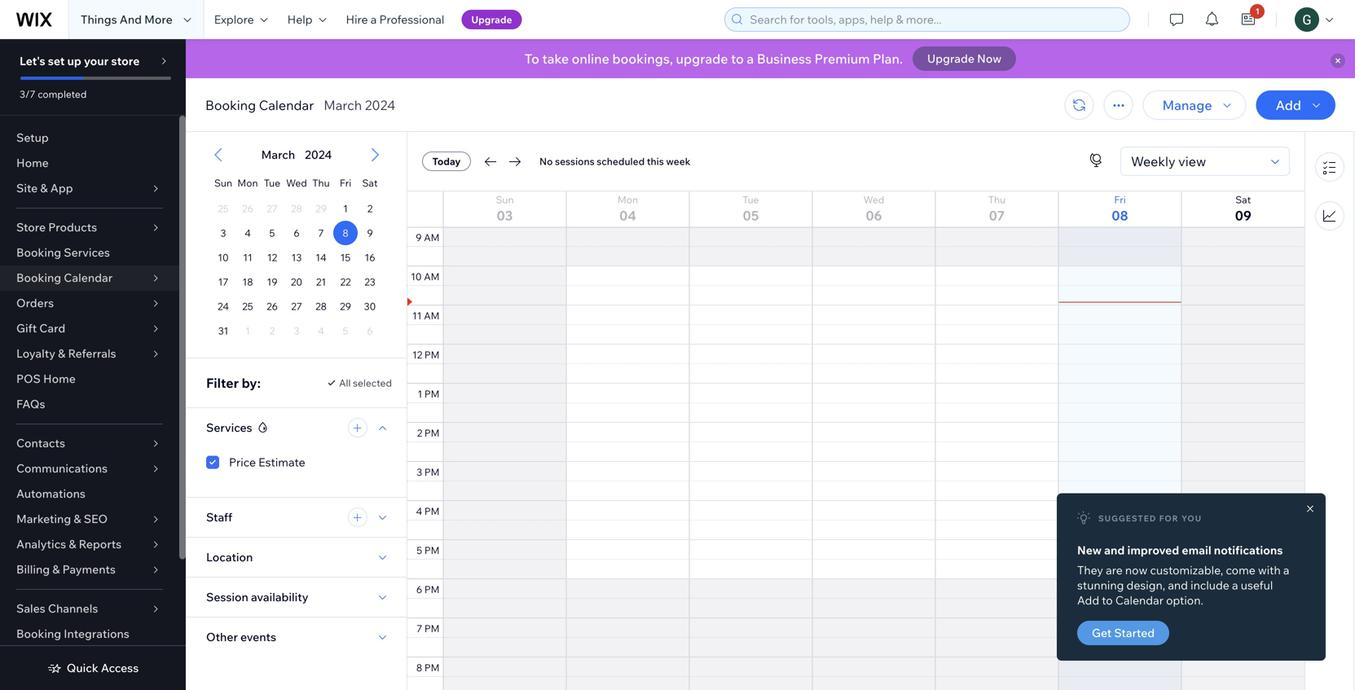 Task type: vqa. For each thing, say whether or not it's contained in the screenshot.
To take online bookings, upgrade to a Business Premium Plan.
yes



Task type: locate. For each thing, give the bounding box(es) containing it.
1 vertical spatial 12
[[412, 349, 422, 361]]

1 vertical spatial 10
[[411, 270, 422, 283]]

grid
[[408, 0, 1305, 690], [196, 133, 397, 358]]

am for 10 am
[[424, 270, 440, 283]]

fri inside fri 08
[[1114, 194, 1126, 206]]

availability
[[251, 590, 308, 604]]

a left business
[[747, 51, 754, 67]]

notifications
[[1214, 543, 1283, 557]]

2 am from the top
[[424, 270, 440, 283]]

6 up 13
[[294, 227, 300, 239]]

all
[[339, 377, 351, 389]]

pm for 5 pm
[[425, 544, 440, 556]]

1 horizontal spatial grid
[[408, 0, 1305, 690]]

9 up the 10 am
[[416, 231, 422, 243]]

march for march
[[261, 148, 295, 162]]

sidebar element
[[0, 39, 186, 690]]

& for loyalty
[[58, 346, 65, 361]]

upgrade for upgrade
[[471, 13, 512, 26]]

1 horizontal spatial 2
[[417, 427, 422, 439]]

0 horizontal spatial 10
[[218, 251, 229, 264]]

0 vertical spatial 7
[[318, 227, 324, 239]]

1 vertical spatial 11
[[412, 309, 422, 322]]

booking services link
[[0, 240, 179, 266]]

row group containing 1
[[196, 196, 397, 358]]

1
[[1256, 6, 1260, 16], [343, 203, 348, 215], [418, 388, 422, 400]]

1 vertical spatial to
[[1102, 593, 1113, 608]]

sat for sat 09
[[1236, 194, 1251, 206]]

06
[[866, 207, 882, 224]]

0 horizontal spatial 3
[[220, 227, 226, 239]]

upgrade inside the upgrade 'button'
[[471, 13, 512, 26]]

useful
[[1241, 578, 1273, 593]]

11 inside row group
[[243, 251, 252, 264]]

8 up 15
[[343, 227, 349, 239]]

row containing 1
[[211, 196, 382, 221]]

1 horizontal spatial 4
[[416, 505, 422, 517]]

10 up 17 at the left top of page
[[218, 251, 229, 264]]

staff button
[[206, 508, 232, 527]]

march 2024
[[324, 97, 395, 113]]

new
[[1077, 543, 1102, 557]]

home down setup
[[16, 156, 49, 170]]

0 horizontal spatial mon
[[238, 177, 258, 189]]

1 horizontal spatial march
[[324, 97, 362, 113]]

alert inside grid
[[256, 148, 337, 162]]

session
[[206, 590, 248, 604]]

2 for 2
[[367, 203, 373, 215]]

1 horizontal spatial upgrade
[[928, 51, 975, 66]]

& inside analytics & reports 'dropdown button'
[[69, 537, 76, 551]]

am
[[424, 231, 440, 243], [424, 270, 440, 283], [424, 309, 440, 322]]

0 vertical spatial 6
[[294, 227, 300, 239]]

alert containing march
[[256, 148, 337, 162]]

1 vertical spatial 5
[[417, 544, 422, 556]]

12 left 13
[[267, 251, 277, 264]]

1 horizontal spatial 9
[[416, 231, 422, 243]]

pm up the 6 pm
[[425, 544, 440, 556]]

5 inside row group
[[269, 227, 275, 239]]

1 horizontal spatial tue
[[743, 194, 759, 206]]

0 horizontal spatial tue
[[264, 177, 280, 189]]

9 pm from the top
[[425, 662, 440, 674]]

1 horizontal spatial 8
[[416, 662, 422, 674]]

2 vertical spatial am
[[424, 309, 440, 322]]

9 right 3/8/2024 "cell"
[[367, 227, 373, 239]]

business
[[757, 51, 812, 67]]

let's set up your store
[[20, 54, 140, 68]]

row containing 10
[[211, 245, 382, 270]]

0 vertical spatial 2
[[367, 203, 373, 215]]

0 vertical spatial 1
[[1256, 6, 1260, 16]]

1 vertical spatial 6
[[416, 583, 422, 596]]

march
[[324, 97, 362, 113], [261, 148, 295, 162]]

pm up 1 pm
[[425, 349, 440, 361]]

selected
[[353, 377, 392, 389]]

1 vertical spatial 2
[[417, 427, 422, 439]]

plan.
[[873, 51, 903, 67]]

1 horizontal spatial 10
[[411, 270, 422, 283]]

pm down 1 pm
[[425, 427, 440, 439]]

2 vertical spatial calendar
[[1116, 593, 1164, 608]]

8 pm from the top
[[425, 622, 440, 635]]

1 pm
[[418, 388, 440, 400]]

sat inside the sat 09
[[1236, 194, 1251, 206]]

sat 09
[[1235, 194, 1252, 224]]

0 vertical spatial mon
[[238, 177, 258, 189]]

0 vertical spatial upgrade
[[471, 13, 512, 26]]

0 horizontal spatial calendar
[[64, 271, 113, 285]]

1 vertical spatial march
[[261, 148, 295, 162]]

wed up 13
[[286, 177, 307, 189]]

0 vertical spatial home
[[16, 156, 49, 170]]

1 horizontal spatial 2024
[[365, 97, 395, 113]]

app
[[50, 181, 73, 195]]

11
[[243, 251, 252, 264], [412, 309, 422, 322]]

0 vertical spatial am
[[424, 231, 440, 243]]

6 pm from the top
[[425, 544, 440, 556]]

& right billing
[[52, 562, 60, 577]]

fri up 08
[[1114, 194, 1126, 206]]

6 up 7 pm
[[416, 583, 422, 596]]

home down loyalty & referrals
[[43, 372, 76, 386]]

pm down 5 pm at the bottom
[[425, 583, 440, 596]]

10 up 11 am
[[411, 270, 422, 283]]

8 inside 3/8/2024 "cell"
[[343, 227, 349, 239]]

1 horizontal spatial calendar
[[259, 97, 314, 113]]

thu
[[312, 177, 330, 189], [988, 194, 1006, 206]]

services up price
[[206, 421, 252, 435]]

0 horizontal spatial and
[[1104, 543, 1125, 557]]

2 up 16
[[367, 203, 373, 215]]

10 for 10 am
[[411, 270, 422, 283]]

5 down 4 pm
[[417, 544, 422, 556]]

1 vertical spatial 1
[[343, 203, 348, 215]]

to
[[525, 51, 539, 67]]

pm up 5 pm at the bottom
[[425, 505, 440, 517]]

products
[[48, 220, 97, 234]]

sat up '09'
[[1236, 194, 1251, 206]]

0 horizontal spatial 2
[[367, 203, 373, 215]]

by:
[[242, 375, 261, 391]]

1 vertical spatial 3
[[417, 466, 422, 478]]

am up the 10 am
[[424, 231, 440, 243]]

loyalty
[[16, 346, 55, 361]]

orders button
[[0, 291, 179, 316]]

3 for 3
[[220, 227, 226, 239]]

7 pm from the top
[[425, 583, 440, 596]]

they are now customizable, come with a stunning design, and include a useful add to calendar option.
[[1077, 563, 1290, 608]]

11 for 11 am
[[412, 309, 422, 322]]

0 vertical spatial to
[[731, 51, 744, 67]]

quick access
[[67, 661, 139, 675]]

1 vertical spatial 4
[[416, 505, 422, 517]]

9 inside row group
[[367, 227, 373, 239]]

8 down 7 pm
[[416, 662, 422, 674]]

0 horizontal spatial 8
[[343, 227, 349, 239]]

1 vertical spatial mon
[[618, 194, 638, 206]]

0 vertical spatial add
[[1276, 97, 1302, 113]]

manage button
[[1143, 90, 1247, 120]]

filter
[[206, 375, 239, 391]]

3 inside row
[[220, 227, 226, 239]]

11 down the 10 am
[[412, 309, 422, 322]]

31
[[218, 325, 228, 337]]

upgrade left the now on the right
[[928, 51, 975, 66]]

today
[[432, 155, 461, 167]]

1 horizontal spatial to
[[1102, 593, 1113, 608]]

booking inside dropdown button
[[16, 271, 61, 285]]

analytics
[[16, 537, 66, 551]]

& left seo
[[74, 512, 81, 526]]

1 pm from the top
[[425, 349, 440, 361]]

7 down the 6 pm
[[417, 622, 422, 635]]

5 for 5 pm
[[417, 544, 422, 556]]

5 pm from the top
[[425, 505, 440, 517]]

11 up 18
[[243, 251, 252, 264]]

pm for 2 pm
[[425, 427, 440, 439]]

0 horizontal spatial upgrade
[[471, 13, 512, 26]]

and
[[1104, 543, 1125, 557], [1168, 578, 1188, 593]]

0 horizontal spatial march
[[261, 148, 295, 162]]

wed up 06
[[864, 194, 885, 206]]

row containing 17
[[211, 270, 382, 294]]

0 horizontal spatial 6
[[294, 227, 300, 239]]

0 vertical spatial tue
[[264, 177, 280, 189]]

upgrade
[[471, 13, 512, 26], [928, 51, 975, 66]]

0 vertical spatial booking calendar
[[205, 97, 314, 113]]

9 for 9 am
[[416, 231, 422, 243]]

& right loyalty
[[58, 346, 65, 361]]

& inside site & app dropdown button
[[40, 181, 48, 195]]

0 horizontal spatial 11
[[243, 251, 252, 264]]

& inside billing & payments dropdown button
[[52, 562, 60, 577]]

0 vertical spatial sun
[[214, 177, 232, 189]]

1 vertical spatial fri
[[1114, 194, 1126, 206]]

8
[[343, 227, 349, 239], [416, 662, 422, 674]]

0 vertical spatial fri
[[340, 177, 351, 189]]

pm for 8 pm
[[425, 662, 440, 674]]

upgrade inside upgrade now button
[[928, 51, 975, 66]]

0 horizontal spatial fri
[[340, 177, 351, 189]]

thu up the 07
[[988, 194, 1006, 206]]

1 horizontal spatial sun
[[496, 194, 514, 206]]

to right upgrade
[[731, 51, 744, 67]]

6 for 6 pm
[[416, 583, 422, 596]]

pm down 2 pm
[[425, 466, 440, 478]]

march inside grid
[[261, 148, 295, 162]]

6
[[294, 227, 300, 239], [416, 583, 422, 596]]

pm up 2 pm
[[425, 388, 440, 400]]

price
[[229, 455, 256, 469]]

0 horizontal spatial add
[[1077, 593, 1100, 608]]

session availability
[[206, 590, 308, 604]]

a down come
[[1232, 578, 1239, 593]]

09
[[1235, 207, 1252, 224]]

Search for tools, apps, help & more... field
[[745, 8, 1125, 31]]

set
[[48, 54, 65, 68]]

automations link
[[0, 482, 179, 507]]

4 for 4 pm
[[416, 505, 422, 517]]

1 vertical spatial sat
[[1236, 194, 1251, 206]]

0 vertical spatial thu
[[312, 177, 330, 189]]

& for billing
[[52, 562, 60, 577]]

pm for 1 pm
[[425, 388, 440, 400]]

add button
[[1256, 90, 1336, 120]]

quick
[[67, 661, 98, 675]]

2 pm from the top
[[425, 388, 440, 400]]

to inside they are now customizable, come with a stunning design, and include a useful add to calendar option.
[[1102, 593, 1113, 608]]

booking
[[205, 97, 256, 113], [16, 245, 61, 260], [16, 271, 61, 285], [16, 627, 61, 641]]

events
[[240, 630, 276, 644]]

hire a professional
[[346, 12, 444, 26]]

1 vertical spatial 2024
[[305, 148, 332, 162]]

pm for 6 pm
[[425, 583, 440, 596]]

2 up 3 pm
[[417, 427, 422, 439]]

& for analytics
[[69, 537, 76, 551]]

10
[[218, 251, 229, 264], [411, 270, 422, 283]]

1 horizontal spatial 3
[[417, 466, 422, 478]]

and inside they are now customizable, come with a stunning design, and include a useful add to calendar option.
[[1168, 578, 1188, 593]]

1 horizontal spatial add
[[1276, 97, 1302, 113]]

hire
[[346, 12, 368, 26]]

3 up 17 at the left top of page
[[220, 227, 226, 239]]

and up are
[[1104, 543, 1125, 557]]

7 up 14
[[318, 227, 324, 239]]

tue 05
[[743, 194, 759, 224]]

am down 9 am
[[424, 270, 440, 283]]

sun
[[214, 177, 232, 189], [496, 194, 514, 206]]

3 am from the top
[[424, 309, 440, 322]]

5 up 19
[[269, 227, 275, 239]]

4 pm from the top
[[425, 466, 440, 478]]

booking calendar button
[[0, 266, 179, 291]]

1 vertical spatial add
[[1077, 593, 1100, 608]]

3 pm from the top
[[425, 427, 440, 439]]

0 vertical spatial 11
[[243, 251, 252, 264]]

& up billing & payments
[[69, 537, 76, 551]]

quick access button
[[47, 661, 139, 676]]

calendar down "design," at right bottom
[[1116, 593, 1164, 608]]

1 vertical spatial 7
[[417, 622, 422, 635]]

& inside marketing & seo dropdown button
[[74, 512, 81, 526]]

1 horizontal spatial 11
[[412, 309, 422, 322]]

2
[[367, 203, 373, 215], [417, 427, 422, 439]]

pm for 4 pm
[[425, 505, 440, 517]]

calendar down booking services link
[[64, 271, 113, 285]]

booking calendar up sun mon tue wed thu
[[205, 97, 314, 113]]

1 horizontal spatial and
[[1168, 578, 1188, 593]]

and up option.
[[1168, 578, 1188, 593]]

home link
[[0, 151, 179, 176]]

row
[[211, 167, 382, 196], [408, 192, 1305, 227], [211, 196, 382, 221], [211, 221, 382, 245], [211, 245, 382, 270], [211, 270, 382, 294], [211, 294, 382, 319]]

upgrade right professional
[[471, 13, 512, 26]]

0 vertical spatial calendar
[[259, 97, 314, 113]]

0 horizontal spatial sat
[[362, 177, 378, 189]]

1 horizontal spatial sat
[[1236, 194, 1251, 206]]

alert
[[256, 148, 337, 162]]

started
[[1114, 626, 1155, 640]]

0 vertical spatial sat
[[362, 177, 378, 189]]

6 inside row group
[[294, 227, 300, 239]]

fri up 3/8/2024 "cell"
[[340, 177, 351, 189]]

card
[[39, 321, 65, 335]]

0 horizontal spatial thu
[[312, 177, 330, 189]]

0 horizontal spatial services
[[64, 245, 110, 260]]

10 inside row group
[[218, 251, 229, 264]]

orders
[[16, 296, 54, 310]]

0 vertical spatial 4
[[245, 227, 251, 239]]

mon
[[238, 177, 258, 189], [618, 194, 638, 206]]

communications
[[16, 461, 108, 476]]

services down store products dropdown button
[[64, 245, 110, 260]]

things
[[81, 12, 117, 26]]

0 vertical spatial 3
[[220, 227, 226, 239]]

1 vertical spatial sun
[[496, 194, 514, 206]]

1 horizontal spatial 5
[[417, 544, 422, 556]]

8 pm
[[416, 662, 440, 674]]

3 up 4 pm
[[417, 466, 422, 478]]

1 horizontal spatial thu
[[988, 194, 1006, 206]]

1 am from the top
[[424, 231, 440, 243]]

4 down 3 pm
[[416, 505, 422, 517]]

upgrade now button
[[913, 46, 1016, 71]]

0 horizontal spatial sun
[[214, 177, 232, 189]]

3
[[220, 227, 226, 239], [417, 466, 422, 478]]

premium
[[815, 51, 870, 67]]

add
[[1276, 97, 1302, 113], [1077, 593, 1100, 608]]

menu
[[1306, 143, 1354, 240]]

& inside loyalty & referrals dropdown button
[[58, 346, 65, 361]]

05
[[743, 207, 759, 224]]

pm up 8 pm
[[425, 622, 440, 635]]

0 vertical spatial 12
[[267, 251, 277, 264]]

1 vertical spatial calendar
[[64, 271, 113, 285]]

row group
[[196, 196, 397, 358]]

wed 06
[[864, 194, 885, 224]]

am up 12 pm
[[424, 309, 440, 322]]

am for 9 am
[[424, 231, 440, 243]]

12 down 11 am
[[412, 349, 422, 361]]

0 vertical spatial march
[[324, 97, 362, 113]]

3 for 3 pm
[[417, 466, 422, 478]]

&
[[40, 181, 48, 195], [58, 346, 65, 361], [74, 512, 81, 526], [69, 537, 76, 551], [52, 562, 60, 577]]

improved
[[1128, 543, 1180, 557]]

thu up 14
[[312, 177, 330, 189]]

0 horizontal spatial 5
[[269, 227, 275, 239]]

sessions
[[555, 155, 595, 167]]

0 vertical spatial wed
[[286, 177, 307, 189]]

0 horizontal spatial 7
[[318, 227, 324, 239]]

to down stunning
[[1102, 593, 1113, 608]]

sat up 16
[[362, 177, 378, 189]]

referrals
[[68, 346, 116, 361]]

None field
[[1126, 148, 1267, 175]]

calendar left march 2024
[[259, 97, 314, 113]]

& for marketing
[[74, 512, 81, 526]]

& right "site"
[[40, 181, 48, 195]]

no sessions scheduled this week
[[540, 155, 691, 167]]

pm down 7 pm
[[425, 662, 440, 674]]

1 vertical spatial 8
[[416, 662, 422, 674]]

0 horizontal spatial 4
[[245, 227, 251, 239]]

site & app
[[16, 181, 73, 195]]

1 horizontal spatial 1
[[418, 388, 422, 400]]

0 vertical spatial 8
[[343, 227, 349, 239]]

1 horizontal spatial wed
[[864, 194, 885, 206]]

1 button
[[1231, 0, 1267, 39]]

1 horizontal spatial 12
[[412, 349, 422, 361]]

pos home
[[16, 372, 76, 386]]

gift
[[16, 321, 37, 335]]

1 vertical spatial thu
[[988, 194, 1006, 206]]

1 vertical spatial and
[[1168, 578, 1188, 593]]

booking calendar down booking services
[[16, 271, 113, 285]]

4 up 18
[[245, 227, 251, 239]]

03
[[497, 207, 513, 224]]

0 horizontal spatial to
[[731, 51, 744, 67]]



Task type: describe. For each thing, give the bounding box(es) containing it.
calendar inside booking calendar dropdown button
[[64, 271, 113, 285]]

11 for 11
[[243, 251, 252, 264]]

30
[[364, 300, 376, 313]]

setup
[[16, 130, 49, 145]]

add inside they are now customizable, come with a stunning design, and include a useful add to calendar option.
[[1077, 593, 1100, 608]]

manage
[[1163, 97, 1212, 113]]

1 horizontal spatial booking calendar
[[205, 97, 314, 113]]

upgrade now
[[928, 51, 1002, 66]]

integrations
[[64, 627, 129, 641]]

27
[[291, 300, 302, 313]]

other
[[206, 630, 238, 644]]

site
[[16, 181, 38, 195]]

store
[[111, 54, 140, 68]]

help button
[[278, 0, 336, 39]]

0 vertical spatial 2024
[[365, 97, 395, 113]]

analytics & reports
[[16, 537, 122, 551]]

8 for 8
[[343, 227, 349, 239]]

to inside alert
[[731, 51, 744, 67]]

7 pm
[[417, 622, 440, 635]]

2024 inside alert
[[305, 148, 332, 162]]

19
[[267, 276, 278, 288]]

1 vertical spatial home
[[43, 372, 76, 386]]

5 for 5
[[269, 227, 275, 239]]

completed
[[38, 88, 87, 100]]

6 for 6
[[294, 227, 300, 239]]

with
[[1258, 563, 1281, 577]]

sun for 03
[[496, 194, 514, 206]]

hire a professional link
[[336, 0, 454, 39]]

billing & payments
[[16, 562, 116, 577]]

pos home link
[[0, 367, 179, 392]]

contacts
[[16, 436, 65, 450]]

estimate
[[258, 455, 305, 469]]

channels
[[48, 601, 98, 616]]

upgrade for upgrade now
[[928, 51, 975, 66]]

row containing sun
[[211, 167, 382, 196]]

staff
[[206, 510, 232, 524]]

services inside sidebar element
[[64, 245, 110, 260]]

session availability button
[[206, 588, 308, 607]]

suggested
[[1099, 513, 1157, 524]]

calendar inside they are now customizable, come with a stunning design, and include a useful add to calendar option.
[[1116, 593, 1164, 608]]

1 vertical spatial wed
[[864, 194, 885, 206]]

faqs
[[16, 397, 45, 411]]

1 horizontal spatial services
[[206, 421, 252, 435]]

16
[[365, 251, 375, 264]]

booking integrations link
[[0, 622, 179, 647]]

row containing 24
[[211, 294, 382, 319]]

are
[[1106, 563, 1123, 577]]

04
[[620, 207, 636, 224]]

booking for booking calendar dropdown button
[[16, 271, 61, 285]]

22
[[340, 276, 351, 288]]

march for march 2024
[[324, 97, 362, 113]]

1 vertical spatial tue
[[743, 194, 759, 206]]

21
[[316, 276, 326, 288]]

18
[[242, 276, 253, 288]]

explore
[[214, 12, 254, 26]]

fri for fri
[[340, 177, 351, 189]]

2 vertical spatial 1
[[418, 388, 422, 400]]

13
[[291, 251, 302, 264]]

today button
[[422, 152, 471, 171]]

0 horizontal spatial wed
[[286, 177, 307, 189]]

now
[[977, 51, 1002, 66]]

2 pm
[[417, 427, 440, 439]]

1 inside button
[[1256, 6, 1260, 16]]

0 horizontal spatial 1
[[343, 203, 348, 215]]

online
[[572, 51, 610, 67]]

row containing 3
[[211, 221, 382, 245]]

come
[[1226, 563, 1256, 577]]

for
[[1159, 513, 1179, 524]]

6 pm
[[416, 583, 440, 596]]

stunning
[[1077, 578, 1124, 593]]

now
[[1125, 563, 1148, 577]]

row containing 03
[[408, 192, 1305, 227]]

add inside button
[[1276, 97, 1302, 113]]

am for 11 am
[[424, 309, 440, 322]]

17
[[218, 276, 229, 288]]

booking for booking services link
[[16, 245, 61, 260]]

reports
[[79, 537, 122, 551]]

to take online bookings, upgrade to a business premium plan.
[[525, 51, 903, 67]]

booking calendar inside dropdown button
[[16, 271, 113, 285]]

option.
[[1166, 593, 1204, 608]]

to take online bookings, upgrade to a business premium plan. alert
[[186, 39, 1355, 78]]

marketing & seo
[[16, 512, 108, 526]]

3/8/2024 cell
[[333, 221, 358, 245]]

mon 04
[[618, 194, 638, 224]]

this
[[647, 155, 664, 167]]

sales
[[16, 601, 45, 616]]

things and more
[[81, 12, 173, 26]]

12 for 12 pm
[[412, 349, 422, 361]]

8 for 8 pm
[[416, 662, 422, 674]]

7 for 7 pm
[[417, 622, 422, 635]]

1 horizontal spatial mon
[[618, 194, 638, 206]]

12 for 12
[[267, 251, 277, 264]]

bookings,
[[612, 51, 673, 67]]

sat for sat
[[362, 177, 378, 189]]

grid containing march
[[196, 133, 397, 358]]

help
[[287, 12, 313, 26]]

fri for fri 08
[[1114, 194, 1126, 206]]

7 for 7
[[318, 227, 324, 239]]

design,
[[1127, 578, 1166, 593]]

& for site
[[40, 181, 48, 195]]

booking for booking integrations link
[[16, 627, 61, 641]]

12 pm
[[412, 349, 440, 361]]

billing
[[16, 562, 50, 577]]

all selected
[[339, 377, 392, 389]]

a inside alert
[[747, 51, 754, 67]]

2 for 2 pm
[[417, 427, 422, 439]]

take
[[542, 51, 569, 67]]

pm for 7 pm
[[425, 622, 440, 635]]

sun 03
[[496, 194, 514, 224]]

a right hire
[[371, 12, 377, 26]]

gift card button
[[0, 316, 179, 341]]

automations
[[16, 487, 86, 501]]

9 for 9
[[367, 227, 373, 239]]

pm for 12 pm
[[425, 349, 440, 361]]

store products button
[[0, 215, 179, 240]]

no
[[540, 155, 553, 167]]

07
[[989, 207, 1005, 224]]

Price Estimate checkbox
[[206, 453, 363, 472]]

a right with
[[1284, 563, 1290, 577]]

include
[[1191, 578, 1230, 593]]

loyalty & referrals button
[[0, 341, 179, 367]]

4 for 4
[[245, 227, 251, 239]]

29
[[340, 300, 351, 313]]

5 pm
[[417, 544, 440, 556]]

23
[[365, 276, 376, 288]]

grid containing 03
[[408, 0, 1305, 690]]

sun for mon
[[214, 177, 232, 189]]

other events
[[206, 630, 276, 644]]

location button
[[206, 548, 253, 567]]

pm for 3 pm
[[425, 466, 440, 478]]

get started
[[1092, 626, 1155, 640]]

loyalty & referrals
[[16, 346, 116, 361]]

11 am
[[412, 309, 440, 322]]

payments
[[62, 562, 116, 577]]

10 for 10
[[218, 251, 229, 264]]

professional
[[379, 12, 444, 26]]

week
[[666, 155, 691, 167]]



